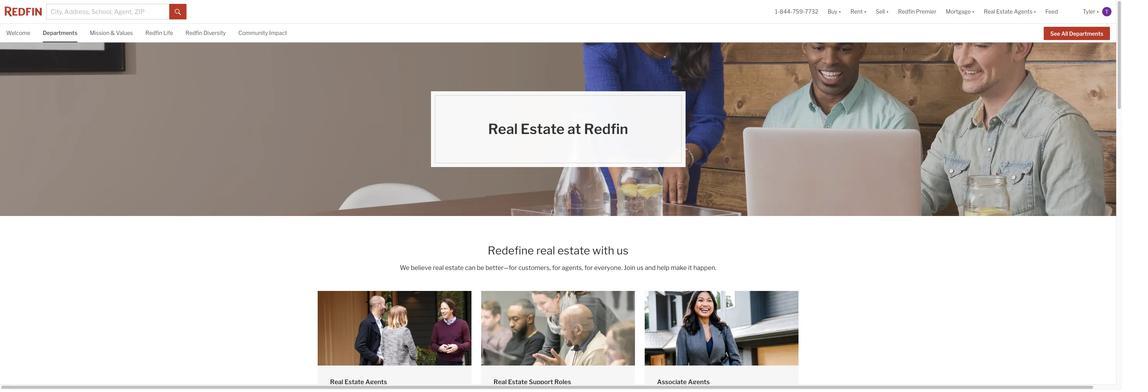 Task type: vqa. For each thing, say whether or not it's contained in the screenshot.
18
no



Task type: locate. For each thing, give the bounding box(es) containing it.
estate inside dropdown button
[[997, 8, 1013, 15]]

1 for from the left
[[552, 265, 561, 272]]

associate agents
[[657, 379, 710, 387]]

agents
[[1014, 8, 1033, 15], [365, 379, 387, 387], [688, 379, 710, 387]]

it
[[688, 265, 692, 272]]

▾ for sell ▾
[[886, 8, 889, 15]]

departments link
[[43, 24, 77, 42]]

844-
[[780, 8, 793, 15]]

▾ inside mortgage ▾ dropdown button
[[972, 8, 975, 15]]

6 ▾ from the left
[[1097, 8, 1099, 15]]

buy ▾
[[828, 8, 841, 15]]

help
[[657, 265, 670, 272]]

real for real estate agents ▾
[[984, 8, 995, 15]]

1 vertical spatial estate
[[445, 265, 464, 272]]

▾ right "rent"
[[864, 8, 867, 15]]

▾ right tyler
[[1097, 8, 1099, 15]]

▾ for rent ▾
[[864, 8, 867, 15]]

estate
[[558, 245, 590, 258], [445, 265, 464, 272]]

agents inside dropdown button
[[1014, 8, 1033, 15]]

▾ inside rent ▾ dropdown button
[[864, 8, 867, 15]]

2 horizontal spatial agents
[[1014, 8, 1033, 15]]

for left agents,
[[552, 265, 561, 272]]

community impact link
[[238, 24, 287, 42]]

estate left can
[[445, 265, 464, 272]]

1 horizontal spatial departments
[[1069, 30, 1104, 37]]

▾ inside buy ▾ dropdown button
[[839, 8, 841, 15]]

sell
[[876, 8, 885, 15]]

0 horizontal spatial departments
[[43, 30, 77, 36]]

1 ▾ from the left
[[839, 8, 841, 15]]

1-844-759-7732 link
[[775, 8, 818, 15]]

community
[[238, 30, 268, 36]]

redfin life
[[145, 30, 173, 36]]

real estate support roles image
[[481, 291, 635, 366]]

believe
[[411, 265, 432, 272]]

2 ▾ from the left
[[864, 8, 867, 15]]

real
[[536, 245, 555, 258], [433, 265, 444, 272]]

1 horizontal spatial real
[[536, 245, 555, 258]]

us up the join
[[617, 245, 629, 258]]

▾ left the 'feed'
[[1034, 8, 1036, 15]]

redefine real estate with us
[[488, 245, 629, 258]]

be
[[477, 265, 484, 272]]

rent ▾ button
[[846, 0, 871, 23]]

redfin left life
[[145, 30, 162, 36]]

tyler ▾
[[1083, 8, 1099, 15]]

agents for real estate agents ▾
[[1014, 8, 1033, 15]]

▾ inside sell ▾ dropdown button
[[886, 8, 889, 15]]

▾ right sell
[[886, 8, 889, 15]]

for right agents,
[[585, 265, 593, 272]]

1 vertical spatial us
[[637, 265, 644, 272]]

see all departments
[[1051, 30, 1104, 37]]

real estate agents image
[[318, 291, 472, 366]]

diversity
[[204, 30, 226, 36]]

redfin left the diversity at the top left of page
[[186, 30, 202, 36]]

support
[[529, 379, 553, 387]]

1 horizontal spatial us
[[637, 265, 644, 272]]

feed
[[1046, 8, 1058, 15]]

redfin
[[898, 8, 915, 15], [145, 30, 162, 36], [186, 30, 202, 36], [584, 121, 628, 138]]

3 ▾ from the left
[[886, 8, 889, 15]]

▾ for mortgage ▾
[[972, 8, 975, 15]]

0 vertical spatial estate
[[558, 245, 590, 258]]

real estate agents
[[330, 379, 387, 387]]

redfin left premier
[[898, 8, 915, 15]]

▾
[[839, 8, 841, 15], [864, 8, 867, 15], [886, 8, 889, 15], [972, 8, 975, 15], [1034, 8, 1036, 15], [1097, 8, 1099, 15]]

0 horizontal spatial agents
[[365, 379, 387, 387]]

real for real estate support roles
[[494, 379, 507, 387]]

departments
[[43, 30, 77, 36], [1069, 30, 1104, 37]]

redfin right at
[[584, 121, 628, 138]]

real right believe
[[433, 265, 444, 272]]

sell ▾ button
[[876, 0, 889, 23]]

0 horizontal spatial for
[[552, 265, 561, 272]]

0 horizontal spatial real
[[433, 265, 444, 272]]

values
[[116, 30, 133, 36]]

mortgage ▾ button
[[946, 0, 975, 23]]

&
[[111, 30, 115, 36]]

City, Address, School, Agent, ZIP search field
[[46, 4, 169, 19]]

mortgage
[[946, 8, 971, 15]]

see all departments button
[[1044, 27, 1110, 40]]

rent ▾ button
[[851, 0, 867, 23]]

redfin inside button
[[898, 8, 915, 15]]

us
[[617, 245, 629, 258], [637, 265, 644, 272]]

estate up agents,
[[558, 245, 590, 258]]

redefine
[[488, 245, 534, 258]]

us left and
[[637, 265, 644, 272]]

real
[[984, 8, 995, 15], [488, 121, 518, 138], [330, 379, 343, 387], [494, 379, 507, 387]]

real inside dropdown button
[[984, 8, 995, 15]]

for
[[552, 265, 561, 272], [585, 265, 593, 272]]

real estate agents ▾ link
[[984, 0, 1036, 23]]

estate
[[997, 8, 1013, 15], [521, 121, 565, 138], [345, 379, 364, 387], [508, 379, 528, 387]]

buy ▾ button
[[823, 0, 846, 23]]

0 vertical spatial us
[[617, 245, 629, 258]]

5 ▾ from the left
[[1034, 8, 1036, 15]]

make
[[671, 265, 687, 272]]

submit search image
[[175, 9, 181, 15]]

▾ right 'mortgage'
[[972, 8, 975, 15]]

1-844-759-7732
[[775, 8, 818, 15]]

▾ right buy
[[839, 8, 841, 15]]

real up customers,
[[536, 245, 555, 258]]

real for real estate agents
[[330, 379, 343, 387]]

welcome
[[6, 30, 30, 36]]

1 horizontal spatial for
[[585, 265, 593, 272]]

see
[[1051, 30, 1060, 37]]

4 ▾ from the left
[[972, 8, 975, 15]]

0 horizontal spatial us
[[617, 245, 629, 258]]

estate for real estate at redfin
[[521, 121, 565, 138]]

sell ▾ button
[[871, 0, 894, 23]]

rent
[[851, 8, 863, 15]]

1 horizontal spatial estate
[[558, 245, 590, 258]]



Task type: describe. For each thing, give the bounding box(es) containing it.
life
[[163, 30, 173, 36]]

agents,
[[562, 265, 583, 272]]

rent ▾
[[851, 8, 867, 15]]

departments inside button
[[1069, 30, 1104, 37]]

redfin for redfin diversity
[[186, 30, 202, 36]]

can
[[465, 265, 476, 272]]

mission & values
[[90, 30, 133, 36]]

759-
[[793, 8, 805, 15]]

buy ▾ button
[[828, 0, 841, 23]]

mission & values link
[[90, 24, 133, 42]]

sell ▾
[[876, 8, 889, 15]]

with
[[593, 245, 614, 258]]

and
[[645, 265, 656, 272]]

impact
[[269, 30, 287, 36]]

real estate support roles
[[494, 379, 571, 387]]

everyone.
[[594, 265, 623, 272]]

estate for real estate agents ▾
[[997, 8, 1013, 15]]

agents for real estate agents
[[365, 379, 387, 387]]

mission
[[90, 30, 109, 36]]

0 horizontal spatial estate
[[445, 265, 464, 272]]

1 horizontal spatial agents
[[688, 379, 710, 387]]

user photo image
[[1102, 7, 1112, 16]]

real estate agents ▾ button
[[979, 0, 1041, 23]]

tyler
[[1083, 8, 1096, 15]]

we believe real estate can be better—for customers, for agents, for everyone. join us and help make it happen.
[[400, 265, 717, 272]]

mortgage ▾
[[946, 8, 975, 15]]

customers,
[[518, 265, 551, 272]]

estate for real estate support roles
[[508, 379, 528, 387]]

real estate agents ▾
[[984, 8, 1036, 15]]

at
[[568, 121, 581, 138]]

redfin premier button
[[894, 0, 941, 23]]

real estate at redfin
[[488, 121, 628, 138]]

real for real estate at redfin
[[488, 121, 518, 138]]

estate for real estate agents
[[345, 379, 364, 387]]

redfin life link
[[145, 24, 173, 42]]

redfin premier
[[898, 8, 937, 15]]

roles
[[554, 379, 571, 387]]

buy
[[828, 8, 838, 15]]

feed button
[[1041, 0, 1078, 23]]

1 vertical spatial real
[[433, 265, 444, 272]]

▾ for tyler ▾
[[1097, 8, 1099, 15]]

▾ inside real estate agents ▾ link
[[1034, 8, 1036, 15]]

▾ for buy ▾
[[839, 8, 841, 15]]

redfin diversity
[[186, 30, 226, 36]]

community impact
[[238, 30, 287, 36]]

better—for
[[486, 265, 517, 272]]

redfin diversity link
[[186, 24, 226, 42]]

0 vertical spatial real
[[536, 245, 555, 258]]

welcome link
[[6, 24, 30, 42]]

happen.
[[693, 265, 717, 272]]

we
[[400, 265, 410, 272]]

associate agents image
[[645, 291, 799, 366]]

7732
[[805, 8, 818, 15]]

mortgage ▾ button
[[941, 0, 979, 23]]

1-
[[775, 8, 780, 15]]

all
[[1062, 30, 1068, 37]]

redfin for redfin life
[[145, 30, 162, 36]]

join
[[624, 265, 636, 272]]

premier
[[916, 8, 937, 15]]

associate
[[657, 379, 687, 387]]

2 for from the left
[[585, 265, 593, 272]]

redfin for redfin premier
[[898, 8, 915, 15]]



